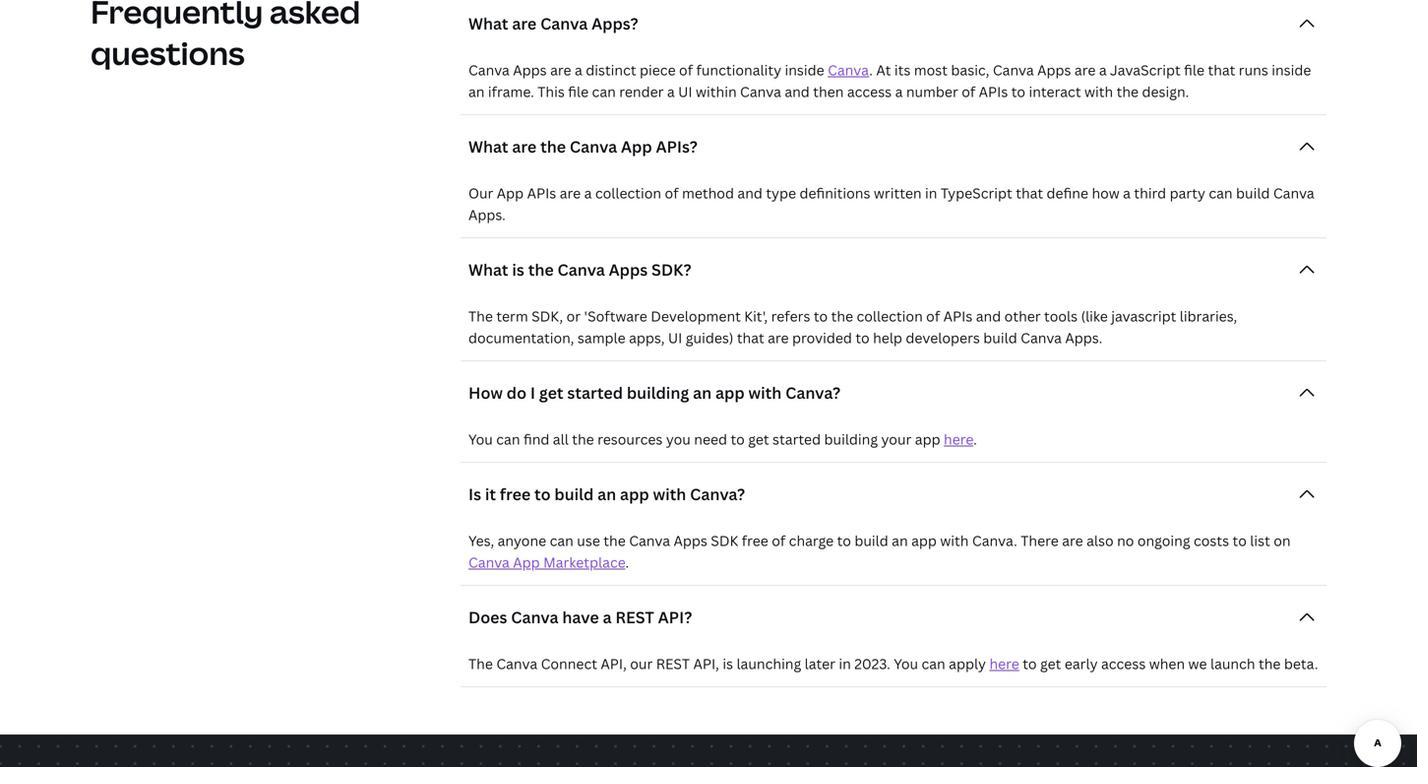 Task type: describe. For each thing, give the bounding box(es) containing it.
2023.
[[855, 654, 891, 673]]

the up the sdk,
[[528, 259, 554, 280]]

are inside the yes, anyone can use the canva apps sdk free of charge to build an app with canva. there are also no ongoing costs to list on canva app marketplace .
[[1063, 531, 1084, 550]]

the term sdk, or 'software development kit', refers to the collection of apis and other tools (like javascript libraries, documentation, sample apps, ui guides) that are provided to help developers build canva apps.
[[469, 307, 1238, 347]]

have
[[563, 607, 599, 628]]

charge
[[789, 531, 834, 550]]

iframe.
[[488, 82, 534, 101]]

guides)
[[686, 328, 734, 347]]

is it free to build an app with canva? button
[[461, 475, 1327, 514]]

sdk,
[[532, 307, 563, 325]]

third
[[1135, 184, 1167, 202]]

app right your
[[915, 430, 941, 449]]

our app apis are a collection of method and type definitions written in typescript that define how a third party can build canva apps.
[[469, 184, 1315, 224]]

tools
[[1045, 307, 1078, 325]]

need
[[694, 430, 728, 449]]

1 horizontal spatial file
[[1185, 61, 1205, 79]]

2 api, from the left
[[694, 654, 720, 673]]

also
[[1087, 531, 1114, 550]]

how
[[1092, 184, 1120, 202]]

the inside . at its most basic, canva apps are a javascript file that runs inside an iframe. this file can render a ui within canva and then access a number of apis to interact with the design.
[[1117, 82, 1139, 101]]

1 vertical spatial is
[[723, 654, 734, 673]]

an inside 'dropdown button'
[[598, 483, 617, 505]]

a down what are the canva app apis? on the left of the page
[[584, 184, 592, 202]]

distinct
[[586, 61, 637, 79]]

1 horizontal spatial started
[[773, 430, 821, 449]]

app inside dropdown button
[[716, 382, 745, 403]]

frequently asked questions
[[91, 0, 361, 74]]

an inside dropdown button
[[693, 382, 712, 403]]

there
[[1021, 531, 1059, 550]]

build inside the term sdk, or 'software development kit', refers to the collection of apis and other tools (like javascript libraries, documentation, sample apps, ui guides) that are provided to help developers build canva apps.
[[984, 328, 1018, 347]]

render
[[620, 82, 664, 101]]

yes, anyone can use the canva apps sdk free of charge to build an app with canva. there are also no ongoing costs to list on canva app marketplace .
[[469, 531, 1291, 572]]

typescript
[[941, 184, 1013, 202]]

app inside the yes, anyone can use the canva apps sdk free of charge to build an app with canva. there are also no ongoing costs to list on canva app marketplace .
[[912, 531, 937, 550]]

to inside is it free to build an app with canva? 'dropdown button'
[[535, 483, 551, 505]]

are down iframe.
[[512, 136, 537, 157]]

started inside dropdown button
[[568, 382, 623, 403]]

can left apply
[[922, 654, 946, 673]]

with inside 'dropdown button'
[[653, 483, 687, 505]]

does canva have a rest api?
[[469, 607, 693, 628]]

you can find all the resources you need to get started building your app here .
[[469, 430, 978, 449]]

can inside the our app apis are a collection of method and type definitions written in typescript that define how a third party can build canva apps.
[[1209, 184, 1233, 202]]

design.
[[1143, 82, 1190, 101]]

documentation,
[[469, 328, 575, 347]]

with inside the yes, anyone can use the canva apps sdk free of charge to build an app with canva. there are also no ongoing costs to list on canva app marketplace .
[[941, 531, 969, 550]]

to inside . at its most basic, canva apps are a javascript file that runs inside an iframe. this file can render a ui within canva and then access a number of apis to interact with the design.
[[1012, 82, 1026, 101]]

api?
[[658, 607, 693, 628]]

collection inside the our app apis are a collection of method and type definitions written in typescript that define how a third party can build canva apps.
[[596, 184, 662, 202]]

written
[[874, 184, 922, 202]]

all
[[553, 430, 569, 449]]

most
[[914, 61, 948, 79]]

here link for does canva have a rest api?
[[990, 654, 1020, 673]]

2 vertical spatial get
[[1041, 654, 1062, 673]]

what are canva apps?
[[469, 13, 639, 34]]

apps inside dropdown button
[[609, 259, 648, 280]]

and inside the term sdk, or 'software development kit', refers to the collection of apis and other tools (like javascript libraries, documentation, sample apps, ui guides) that are provided to help developers build canva apps.
[[976, 307, 1002, 325]]

is it free to build an app with canva?
[[469, 483, 746, 505]]

development
[[651, 307, 741, 325]]

basic,
[[952, 61, 990, 79]]

what for what are the canva app apis?
[[469, 136, 509, 157]]

what are the canva app apis?
[[469, 136, 698, 157]]

i
[[531, 382, 536, 403]]

access inside . at its most basic, canva apps are a javascript file that runs inside an iframe. this file can render a ui within canva and then access a number of apis to interact with the design.
[[848, 82, 892, 101]]

free inside 'dropdown button'
[[500, 483, 531, 505]]

javascript
[[1111, 61, 1181, 79]]

sdk?
[[652, 259, 692, 280]]

list
[[1251, 531, 1271, 550]]

that inside the term sdk, or 'software development kit', refers to the collection of apis and other tools (like javascript libraries, documentation, sample apps, ui guides) that are provided to help developers build canva apps.
[[737, 328, 765, 347]]

developers
[[906, 328, 981, 347]]

we
[[1189, 654, 1208, 673]]

find
[[524, 430, 550, 449]]

beta.
[[1285, 654, 1319, 673]]

the inside the yes, anyone can use the canva apps sdk free of charge to build an app with canva. there are also no ongoing costs to list on canva app marketplace .
[[604, 531, 626, 550]]

our
[[630, 654, 653, 673]]

how
[[469, 382, 503, 403]]

does canva have a rest api? button
[[461, 598, 1327, 637]]

use
[[577, 531, 600, 550]]

your
[[882, 430, 912, 449]]

launching
[[737, 654, 802, 673]]

the right all
[[572, 430, 594, 449]]

yes,
[[469, 531, 494, 550]]

of inside . at its most basic, canva apps are a javascript file that runs inside an iframe. this file can render a ui within canva and then access a number of apis to interact with the design.
[[962, 82, 976, 101]]

are up iframe.
[[512, 13, 537, 34]]

connect
[[541, 654, 598, 673]]

number
[[907, 82, 959, 101]]

collection inside the term sdk, or 'software development kit', refers to the collection of apis and other tools (like javascript libraries, documentation, sample apps, ui guides) that are provided to help developers build canva apps.
[[857, 307, 923, 325]]

inside inside . at its most basic, canva apps are a javascript file that runs inside an iframe. this file can render a ui within canva and then access a number of apis to interact with the design.
[[1272, 61, 1312, 79]]

with inside dropdown button
[[749, 382, 782, 403]]

what is the canva apps sdk?
[[469, 259, 692, 280]]

'software
[[584, 307, 648, 325]]

kit',
[[745, 307, 768, 325]]

1 vertical spatial building
[[825, 430, 878, 449]]

to left "help"
[[856, 328, 870, 347]]

a down its
[[896, 82, 903, 101]]

apis inside the term sdk, or 'software development kit', refers to the collection of apis and other tools (like javascript libraries, documentation, sample apps, ui guides) that are provided to help developers build canva apps.
[[944, 307, 973, 325]]

of right piece
[[679, 61, 693, 79]]

canva app marketplace link
[[469, 553, 626, 572]]

is inside what is the canva apps sdk? dropdown button
[[512, 259, 525, 280]]

1 horizontal spatial access
[[1102, 654, 1146, 673]]

a down canva apps are a distinct piece of functionality inside canva
[[667, 82, 675, 101]]

(like
[[1082, 307, 1109, 325]]

can inside . at its most basic, canva apps are a javascript file that runs inside an iframe. this file can render a ui within canva and then access a number of apis to interact with the design.
[[592, 82, 616, 101]]

building inside how do i get started building an app with canva? dropdown button
[[627, 382, 690, 403]]

other
[[1005, 307, 1041, 325]]

apps. inside the term sdk, or 'software development kit', refers to the collection of apis and other tools (like javascript libraries, documentation, sample apps, ui guides) that are provided to help developers build canva apps.
[[1066, 328, 1103, 347]]

within
[[696, 82, 737, 101]]

do
[[507, 382, 527, 403]]

in inside the our app apis are a collection of method and type definitions written in typescript that define how a third party can build canva apps.
[[926, 184, 938, 202]]

an inside . at its most basic, canva apps are a javascript file that runs inside an iframe. this file can render a ui within canva and then access a number of apis to interact with the design.
[[469, 82, 485, 101]]

asked
[[270, 0, 361, 33]]

when
[[1150, 654, 1186, 673]]

a right how
[[1124, 184, 1131, 202]]

1 vertical spatial get
[[749, 430, 770, 449]]

what are canva apps? button
[[461, 4, 1327, 43]]

how do i get started building an app with canva? button
[[461, 373, 1327, 413]]

apis?
[[656, 136, 698, 157]]

then
[[814, 82, 844, 101]]

on
[[1274, 531, 1291, 550]]

app inside dropdown button
[[621, 136, 652, 157]]

at
[[877, 61, 892, 79]]

it
[[485, 483, 496, 505]]

a left distinct in the left of the page
[[575, 61, 583, 79]]

can inside the yes, anyone can use the canva apps sdk free of charge to build an app with canva. there are also no ongoing costs to list on canva app marketplace .
[[550, 531, 574, 550]]

are inside the our app apis are a collection of method and type definitions written in typescript that define how a third party can build canva apps.
[[560, 184, 581, 202]]



Task type: vqa. For each thing, say whether or not it's contained in the screenshot.
To inside the . at its most basic, canva apps are a javascript file that runs inside an iframe. this file can render a ui within canva and then access a number of apis to interact with the design.
yes



Task type: locate. For each thing, give the bounding box(es) containing it.
1 vertical spatial app
[[497, 184, 524, 202]]

apis up the developers
[[944, 307, 973, 325]]

1 horizontal spatial canva?
[[786, 382, 841, 403]]

are left also
[[1063, 531, 1084, 550]]

2 the from the top
[[469, 654, 493, 673]]

to left early
[[1023, 654, 1037, 673]]

that left runs
[[1209, 61, 1236, 79]]

what
[[469, 13, 509, 34], [469, 136, 509, 157], [469, 259, 509, 280]]

2 vertical spatial app
[[513, 553, 540, 572]]

apps up interact
[[1038, 61, 1072, 79]]

0 horizontal spatial collection
[[596, 184, 662, 202]]

ui right apps,
[[668, 328, 683, 347]]

apps.
[[469, 205, 506, 224], [1066, 328, 1103, 347]]

here right your
[[944, 430, 974, 449]]

inside right runs
[[1272, 61, 1312, 79]]

1 vertical spatial that
[[1016, 184, 1044, 202]]

2 what from the top
[[469, 136, 509, 157]]

interact
[[1029, 82, 1082, 101]]

app down is it free to build an app with canva? 'dropdown button'
[[912, 531, 937, 550]]

and inside . at its most basic, canva apps are a javascript file that runs inside an iframe. this file can render a ui within canva and then access a number of apis to interact with the design.
[[785, 82, 810, 101]]

1 vertical spatial free
[[742, 531, 769, 550]]

or
[[567, 307, 581, 325]]

2 vertical spatial apis
[[944, 307, 973, 325]]

building up you
[[627, 382, 690, 403]]

1 vertical spatial here link
[[990, 654, 1020, 673]]

0 horizontal spatial canva?
[[690, 483, 746, 505]]

. right your
[[974, 430, 978, 449]]

2 vertical spatial and
[[976, 307, 1002, 325]]

access
[[848, 82, 892, 101], [1102, 654, 1146, 673]]

what up our
[[469, 136, 509, 157]]

can down distinct in the left of the page
[[592, 82, 616, 101]]

a right have
[[603, 607, 612, 628]]

its
[[895, 61, 911, 79]]

ongoing
[[1138, 531, 1191, 550]]

apps. inside the our app apis are a collection of method and type definitions written in typescript that define how a third party can build canva apps.
[[469, 205, 506, 224]]

of inside the yes, anyone can use the canva apps sdk free of charge to build an app with canva. there are also no ongoing costs to list on canva app marketplace .
[[772, 531, 786, 550]]

ui inside the term sdk, or 'software development kit', refers to the collection of apis and other tools (like javascript libraries, documentation, sample apps, ui guides) that are provided to help developers build canva apps.
[[668, 328, 683, 347]]

0 vertical spatial ui
[[679, 82, 693, 101]]

0 vertical spatial free
[[500, 483, 531, 505]]

of left method
[[665, 184, 679, 202]]

1 horizontal spatial in
[[926, 184, 938, 202]]

1 vertical spatial collection
[[857, 307, 923, 325]]

started down 'sample'
[[568, 382, 623, 403]]

0 vertical spatial access
[[848, 82, 892, 101]]

0 vertical spatial what
[[469, 13, 509, 34]]

of down basic,
[[962, 82, 976, 101]]

apps?
[[592, 13, 639, 34]]

2 horizontal spatial get
[[1041, 654, 1062, 673]]

you down how
[[469, 430, 493, 449]]

1 vertical spatial rest
[[656, 654, 690, 673]]

1 vertical spatial apis
[[527, 184, 557, 202]]

are inside . at its most basic, canva apps are a javascript file that runs inside an iframe. this file can render a ui within canva and then access a number of apis to interact with the design.
[[1075, 61, 1096, 79]]

3 what from the top
[[469, 259, 509, 280]]

to up provided
[[814, 307, 828, 325]]

1 vertical spatial in
[[839, 654, 852, 673]]

0 horizontal spatial and
[[738, 184, 763, 202]]

build right party
[[1237, 184, 1271, 202]]

to left interact
[[1012, 82, 1026, 101]]

definitions
[[800, 184, 871, 202]]

with
[[1085, 82, 1114, 101], [749, 382, 782, 403], [653, 483, 687, 505], [941, 531, 969, 550]]

0 horizontal spatial rest
[[616, 607, 655, 628]]

1 the from the top
[[469, 307, 493, 325]]

free right sdk
[[742, 531, 769, 550]]

apps. down our
[[469, 205, 506, 224]]

build down is it free to build an app with canva? 'dropdown button'
[[855, 531, 889, 550]]

build down other
[[984, 328, 1018, 347]]

canva.
[[973, 531, 1018, 550]]

with right interact
[[1085, 82, 1114, 101]]

1 horizontal spatial apis
[[944, 307, 973, 325]]

piece
[[640, 61, 676, 79]]

does
[[469, 607, 508, 628]]

you right 2023.
[[894, 654, 919, 673]]

that inside the our app apis are a collection of method and type definitions written in typescript that define how a third party can build canva apps.
[[1016, 184, 1044, 202]]

app down the anyone
[[513, 553, 540, 572]]

0 horizontal spatial get
[[539, 382, 564, 403]]

are down what are the canva app apis? on the left of the page
[[560, 184, 581, 202]]

1 vertical spatial and
[[738, 184, 763, 202]]

free inside the yes, anyone can use the canva apps sdk free of charge to build an app with canva. there are also no ongoing costs to list on canva app marketplace .
[[742, 531, 769, 550]]

the canva connect api, our rest api, is launching later in 2023. you can apply here to get early access when we launch the beta.
[[469, 654, 1319, 673]]

party
[[1170, 184, 1206, 202]]

2 horizontal spatial that
[[1209, 61, 1236, 79]]

here link for how do i get started building an app with canva?
[[944, 430, 974, 449]]

0 vertical spatial building
[[627, 382, 690, 403]]

1 api, from the left
[[601, 654, 627, 673]]

0 horizontal spatial is
[[512, 259, 525, 280]]

2 horizontal spatial .
[[974, 430, 978, 449]]

1 vertical spatial ui
[[668, 328, 683, 347]]

are up this at the left of page
[[550, 61, 572, 79]]

collection down what are the canva app apis? on the left of the page
[[596, 184, 662, 202]]

1 vertical spatial canva?
[[690, 483, 746, 505]]

canva? inside 'dropdown button'
[[690, 483, 746, 505]]

1 what from the top
[[469, 13, 509, 34]]

apps left 'sdk?'
[[609, 259, 648, 280]]

access right early
[[1102, 654, 1146, 673]]

canva link
[[828, 61, 870, 79]]

2 horizontal spatial and
[[976, 307, 1002, 325]]

0 horizontal spatial building
[[627, 382, 690, 403]]

of
[[679, 61, 693, 79], [962, 82, 976, 101], [665, 184, 679, 202], [927, 307, 941, 325], [772, 531, 786, 550]]

2 vertical spatial what
[[469, 259, 509, 280]]

to up the anyone
[[535, 483, 551, 505]]

no
[[1118, 531, 1135, 550]]

of inside the term sdk, or 'software development kit', refers to the collection of apis and other tools (like javascript libraries, documentation, sample apps, ui guides) that are provided to help developers build canva apps.
[[927, 307, 941, 325]]

1 vertical spatial .
[[974, 430, 978, 449]]

apis inside the our app apis are a collection of method and type definitions written in typescript that define how a third party can build canva apps.
[[527, 184, 557, 202]]

the right use
[[604, 531, 626, 550]]

runs
[[1239, 61, 1269, 79]]

app inside 'dropdown button'
[[620, 483, 650, 505]]

access down at
[[848, 82, 892, 101]]

a left javascript
[[1100, 61, 1107, 79]]

an
[[469, 82, 485, 101], [693, 382, 712, 403], [598, 483, 617, 505], [892, 531, 908, 550]]

this
[[538, 82, 565, 101]]

the inside the term sdk, or 'software development kit', refers to the collection of apis and other tools (like javascript libraries, documentation, sample apps, ui guides) that are provided to help developers build canva apps.
[[469, 307, 493, 325]]

0 horizontal spatial that
[[737, 328, 765, 347]]

build inside is it free to build an app with canva? 'dropdown button'
[[555, 483, 594, 505]]

with up the you can find all the resources you need to get started building your app here .
[[749, 382, 782, 403]]

1 horizontal spatial free
[[742, 531, 769, 550]]

sample
[[578, 328, 626, 347]]

app right our
[[497, 184, 524, 202]]

an up use
[[598, 483, 617, 505]]

refers
[[772, 307, 811, 325]]

canva apps are a distinct piece of functionality inside canva
[[469, 61, 870, 79]]

get
[[539, 382, 564, 403], [749, 430, 770, 449], [1041, 654, 1062, 673]]

to right charge
[[838, 531, 852, 550]]

apis inside . at its most basic, canva apps are a javascript file that runs inside an iframe. this file can render a ui within canva and then access a number of apis to interact with the design.
[[979, 82, 1009, 101]]

api,
[[601, 654, 627, 673], [694, 654, 720, 673]]

0 vertical spatial app
[[621, 136, 652, 157]]

started right need
[[773, 430, 821, 449]]

.
[[870, 61, 873, 79], [974, 430, 978, 449], [626, 553, 629, 572]]

1 vertical spatial started
[[773, 430, 821, 449]]

0 vertical spatial get
[[539, 382, 564, 403]]

the down this at the left of page
[[541, 136, 566, 157]]

the left beta.
[[1259, 654, 1281, 673]]

app up the you can find all the resources you need to get started building your app here .
[[716, 382, 745, 403]]

app
[[621, 136, 652, 157], [497, 184, 524, 202], [513, 553, 540, 572]]

that
[[1209, 61, 1236, 79], [1016, 184, 1044, 202], [737, 328, 765, 347]]

0 vertical spatial collection
[[596, 184, 662, 202]]

here
[[944, 430, 974, 449], [990, 654, 1020, 673]]

apps. down (like
[[1066, 328, 1103, 347]]

build up use
[[555, 483, 594, 505]]

2 vertical spatial that
[[737, 328, 765, 347]]

0 horizontal spatial access
[[848, 82, 892, 101]]

is up the term
[[512, 259, 525, 280]]

0 vertical spatial .
[[870, 61, 873, 79]]

of inside the our app apis are a collection of method and type definitions written in typescript that define how a third party can build canva apps.
[[665, 184, 679, 202]]

frequently
[[91, 0, 263, 33]]

0 vertical spatial file
[[1185, 61, 1205, 79]]

apply
[[949, 654, 987, 673]]

0 horizontal spatial file
[[568, 82, 589, 101]]

0 vertical spatial started
[[568, 382, 623, 403]]

here link right your
[[944, 430, 974, 449]]

. inside the yes, anyone can use the canva apps sdk free of charge to build an app with canva. there are also no ongoing costs to list on canva app marketplace .
[[626, 553, 629, 572]]

libraries,
[[1180, 307, 1238, 325]]

1 horizontal spatial you
[[894, 654, 919, 673]]

and left type
[[738, 184, 763, 202]]

what is the canva apps sdk? button
[[461, 250, 1327, 290]]

0 vertical spatial apis
[[979, 82, 1009, 101]]

javascript
[[1112, 307, 1177, 325]]

1 horizontal spatial api,
[[694, 654, 720, 673]]

0 horizontal spatial you
[[469, 430, 493, 449]]

to left list
[[1233, 531, 1247, 550]]

our
[[469, 184, 494, 202]]

2 inside from the left
[[1272, 61, 1312, 79]]

get inside dropdown button
[[539, 382, 564, 403]]

canva inside the our app apis are a collection of method and type definitions written in typescript that define how a third party can build canva apps.
[[1274, 184, 1315, 202]]

0 vertical spatial and
[[785, 82, 810, 101]]

apps left sdk
[[674, 531, 708, 550]]

can up canva app marketplace link
[[550, 531, 574, 550]]

1 vertical spatial apps.
[[1066, 328, 1103, 347]]

1 horizontal spatial and
[[785, 82, 810, 101]]

app inside the yes, anyone can use the canva apps sdk free of charge to build an app with canva. there are also no ongoing costs to list on canva app marketplace .
[[513, 553, 540, 572]]

are
[[512, 13, 537, 34], [550, 61, 572, 79], [1075, 61, 1096, 79], [512, 136, 537, 157], [560, 184, 581, 202], [768, 328, 789, 347], [1063, 531, 1084, 550]]

0 horizontal spatial in
[[839, 654, 852, 673]]

. left at
[[870, 61, 873, 79]]

you
[[666, 430, 691, 449]]

0 vertical spatial here link
[[944, 430, 974, 449]]

0 vertical spatial is
[[512, 259, 525, 280]]

build
[[1237, 184, 1271, 202], [984, 328, 1018, 347], [555, 483, 594, 505], [855, 531, 889, 550]]

and
[[785, 82, 810, 101], [738, 184, 763, 202], [976, 307, 1002, 325]]

building
[[627, 382, 690, 403], [825, 430, 878, 449]]

the left the term
[[469, 307, 493, 325]]

0 vertical spatial in
[[926, 184, 938, 202]]

1 vertical spatial the
[[469, 654, 493, 673]]

1 horizontal spatial that
[[1016, 184, 1044, 202]]

build inside the our app apis are a collection of method and type definitions written in typescript that define how a third party can build canva apps.
[[1237, 184, 1271, 202]]

an down is it free to build an app with canva? 'dropdown button'
[[892, 531, 908, 550]]

the up provided
[[832, 307, 854, 325]]

app left "apis?"
[[621, 136, 652, 157]]

rest right our
[[656, 654, 690, 673]]

1 horizontal spatial inside
[[1272, 61, 1312, 79]]

what up the term
[[469, 259, 509, 280]]

canva? inside dropdown button
[[786, 382, 841, 403]]

1 horizontal spatial get
[[749, 430, 770, 449]]

in
[[926, 184, 938, 202], [839, 654, 852, 673]]

apps up iframe.
[[513, 61, 547, 79]]

api, left our
[[601, 654, 627, 673]]

1 horizontal spatial building
[[825, 430, 878, 449]]

with inside . at its most basic, canva apps are a javascript file that runs inside an iframe. this file can render a ui within canva and then access a number of apis to interact with the design.
[[1085, 82, 1114, 101]]

inside up then
[[785, 61, 825, 79]]

1 vertical spatial you
[[894, 654, 919, 673]]

0 horizontal spatial apis
[[527, 184, 557, 202]]

an left iframe.
[[469, 82, 485, 101]]

1 horizontal spatial is
[[723, 654, 734, 673]]

what are the canva app apis? button
[[461, 127, 1327, 166]]

rest left the api?
[[616, 607, 655, 628]]

0 vertical spatial the
[[469, 307, 493, 325]]

0 horizontal spatial .
[[626, 553, 629, 572]]

canva inside the term sdk, or 'software development kit', refers to the collection of apis and other tools (like javascript libraries, documentation, sample apps, ui guides) that are provided to help developers build canva apps.
[[1021, 328, 1062, 347]]

. at its most basic, canva apps are a javascript file that runs inside an iframe. this file can render a ui within canva and then access a number of apis to interact with the design.
[[469, 61, 1312, 101]]

collection
[[596, 184, 662, 202], [857, 307, 923, 325]]

build inside the yes, anyone can use the canva apps sdk free of charge to build an app with canva. there are also no ongoing costs to list on canva app marketplace .
[[855, 531, 889, 550]]

1 vertical spatial here
[[990, 654, 1020, 673]]

file up design.
[[1185, 61, 1205, 79]]

costs
[[1194, 531, 1230, 550]]

that inside . at its most basic, canva apps are a javascript file that runs inside an iframe. this file can render a ui within canva and then access a number of apis to interact with the design.
[[1209, 61, 1236, 79]]

1 inside from the left
[[785, 61, 825, 79]]

the down javascript
[[1117, 82, 1139, 101]]

. inside . at its most basic, canva apps are a javascript file that runs inside an iframe. this file can render a ui within canva and then access a number of apis to interact with the design.
[[870, 61, 873, 79]]

later
[[805, 654, 836, 673]]

apis right our
[[527, 184, 557, 202]]

with left canva.
[[941, 531, 969, 550]]

what up iframe.
[[469, 13, 509, 34]]

in right written
[[926, 184, 938, 202]]

resources
[[598, 430, 663, 449]]

launch
[[1211, 654, 1256, 673]]

what for what is the canva apps sdk?
[[469, 259, 509, 280]]

1 horizontal spatial here
[[990, 654, 1020, 673]]

provided
[[793, 328, 853, 347]]

are up interact
[[1075, 61, 1096, 79]]

free right it
[[500, 483, 531, 505]]

the for the term sdk, or 'software development kit', refers to the collection of apis and other tools (like javascript libraries, documentation, sample apps, ui guides) that are provided to help developers build canva apps.
[[469, 307, 493, 325]]

2 horizontal spatial apis
[[979, 82, 1009, 101]]

building left your
[[825, 430, 878, 449]]

are inside the term sdk, or 'software development kit', refers to the collection of apis and other tools (like javascript libraries, documentation, sample apps, ui guides) that are provided to help developers build canva apps.
[[768, 328, 789, 347]]

the inside the term sdk, or 'software development kit', refers to the collection of apis and other tools (like javascript libraries, documentation, sample apps, ui guides) that are provided to help developers build canva apps.
[[832, 307, 854, 325]]

1 vertical spatial what
[[469, 136, 509, 157]]

0 vertical spatial that
[[1209, 61, 1236, 79]]

apps,
[[629, 328, 665, 347]]

0 vertical spatial apps.
[[469, 205, 506, 224]]

get right i
[[539, 382, 564, 403]]

ui inside . at its most basic, canva apps are a javascript file that runs inside an iframe. this file can render a ui within canva and then access a number of apis to interact with the design.
[[679, 82, 693, 101]]

functionality
[[697, 61, 782, 79]]

are down the refers on the top right of the page
[[768, 328, 789, 347]]

0 horizontal spatial api,
[[601, 654, 627, 673]]

0 horizontal spatial free
[[500, 483, 531, 505]]

an inside the yes, anyone can use the canva apps sdk free of charge to build an app with canva. there are also no ongoing costs to list on canva app marketplace .
[[892, 531, 908, 550]]

term
[[497, 307, 528, 325]]

0 horizontal spatial here link
[[944, 430, 974, 449]]

2 vertical spatial .
[[626, 553, 629, 572]]

marketplace
[[544, 553, 626, 572]]

0 horizontal spatial inside
[[785, 61, 825, 79]]

a
[[575, 61, 583, 79], [1100, 61, 1107, 79], [667, 82, 675, 101], [896, 82, 903, 101], [584, 184, 592, 202], [1124, 184, 1131, 202], [603, 607, 612, 628]]

1 vertical spatial file
[[568, 82, 589, 101]]

to right need
[[731, 430, 745, 449]]

canva
[[541, 13, 588, 34], [469, 61, 510, 79], [828, 61, 870, 79], [993, 61, 1035, 79], [740, 82, 782, 101], [570, 136, 618, 157], [1274, 184, 1315, 202], [558, 259, 605, 280], [1021, 328, 1062, 347], [629, 531, 671, 550], [469, 553, 510, 572], [511, 607, 559, 628], [497, 654, 538, 673]]

1 horizontal spatial collection
[[857, 307, 923, 325]]

questions
[[91, 32, 245, 74]]

1 vertical spatial access
[[1102, 654, 1146, 673]]

0 horizontal spatial started
[[568, 382, 623, 403]]

1 horizontal spatial apps.
[[1066, 328, 1103, 347]]

can left 'find'
[[497, 430, 520, 449]]

0 horizontal spatial here
[[944, 430, 974, 449]]

early
[[1065, 654, 1098, 673]]

0 vertical spatial canva?
[[786, 382, 841, 403]]

and left then
[[785, 82, 810, 101]]

sdk
[[711, 531, 739, 550]]

apps inside the yes, anyone can use the canva apps sdk free of charge to build an app with canva. there are also no ongoing costs to list on canva app marketplace .
[[674, 531, 708, 550]]

app down resources
[[620, 483, 650, 505]]

what for what are canva apps?
[[469, 13, 509, 34]]

with down you
[[653, 483, 687, 505]]

apps inside . at its most basic, canva apps are a javascript file that runs inside an iframe. this file can render a ui within canva and then access a number of apis to interact with the design.
[[1038, 61, 1072, 79]]

0 vertical spatial you
[[469, 430, 493, 449]]

a inside dropdown button
[[603, 607, 612, 628]]

the for the canva connect api, our rest api, is launching later in 2023. you can apply here to get early access when we launch the beta.
[[469, 654, 493, 673]]

here link right apply
[[990, 654, 1020, 673]]

that down kit', on the right of the page
[[737, 328, 765, 347]]

in right later
[[839, 654, 852, 673]]

you
[[469, 430, 493, 449], [894, 654, 919, 673]]

0 vertical spatial here
[[944, 430, 974, 449]]

0 vertical spatial rest
[[616, 607, 655, 628]]

. down is it free to build an app with canva?
[[626, 553, 629, 572]]

get right need
[[749, 430, 770, 449]]

1 horizontal spatial here link
[[990, 654, 1020, 673]]

rest inside dropdown button
[[616, 607, 655, 628]]

of left charge
[[772, 531, 786, 550]]

define
[[1047, 184, 1089, 202]]

is
[[469, 483, 482, 505]]

collection up "help"
[[857, 307, 923, 325]]

and inside the our app apis are a collection of method and type definitions written in typescript that define how a third party can build canva apps.
[[738, 184, 763, 202]]

canva? up sdk
[[690, 483, 746, 505]]

get left early
[[1041, 654, 1062, 673]]

1 horizontal spatial .
[[870, 61, 873, 79]]

0 horizontal spatial apps.
[[469, 205, 506, 224]]

app inside the our app apis are a collection of method and type definitions written in typescript that define how a third party can build canva apps.
[[497, 184, 524, 202]]

1 horizontal spatial rest
[[656, 654, 690, 673]]



